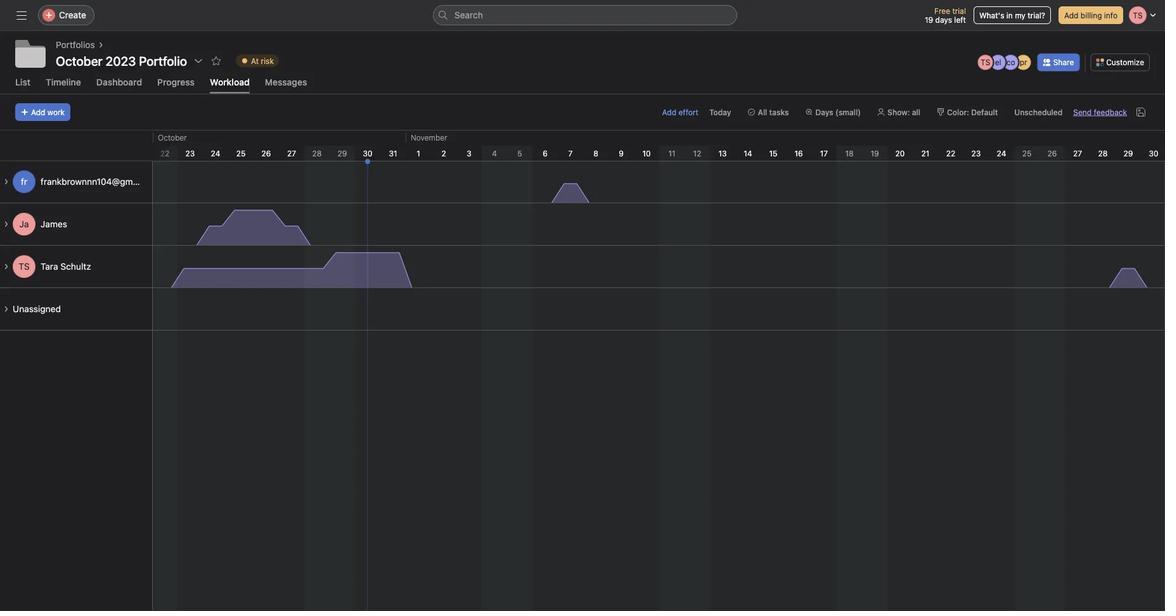Task type: locate. For each thing, give the bounding box(es) containing it.
free
[[935, 6, 951, 15]]

18
[[846, 149, 854, 158]]

1 horizontal spatial 30
[[1149, 149, 1159, 158]]

0 horizontal spatial 22
[[160, 149, 169, 158]]

0 vertical spatial ts
[[981, 58, 991, 67]]

1 28 from the left
[[312, 149, 322, 158]]

0 horizontal spatial add
[[31, 108, 45, 117]]

1 22 from the left
[[160, 149, 169, 158]]

1 25 from the left
[[236, 149, 246, 158]]

create
[[59, 10, 86, 20]]

share button
[[1038, 54, 1080, 71]]

october for october 2023 portfolio
[[56, 53, 103, 68]]

2 horizontal spatial add
[[1065, 11, 1079, 20]]

add left effort
[[662, 108, 677, 117]]

1 horizontal spatial 19
[[925, 15, 934, 24]]

28
[[312, 149, 322, 158], [1099, 149, 1108, 158]]

ts left el
[[981, 58, 991, 67]]

search list box
[[433, 5, 737, 25]]

dashboard
[[96, 77, 142, 87]]

3
[[467, 149, 472, 158]]

1 horizontal spatial 26
[[1048, 149, 1057, 158]]

add left work
[[31, 108, 45, 117]]

24
[[211, 149, 220, 158], [997, 149, 1007, 158]]

what's
[[980, 11, 1005, 20]]

list
[[15, 77, 30, 87]]

22
[[160, 149, 169, 158], [947, 149, 956, 158]]

workload
[[210, 77, 250, 87]]

1 vertical spatial 19
[[871, 149, 879, 158]]

0 horizontal spatial october
[[56, 53, 103, 68]]

1 horizontal spatial ts
[[981, 58, 991, 67]]

2 27 from the left
[[1074, 149, 1082, 158]]

october down portfolios link
[[56, 53, 103, 68]]

0 horizontal spatial 27
[[287, 149, 296, 158]]

26
[[262, 149, 271, 158], [1048, 149, 1057, 158]]

what's in my trial? button
[[974, 6, 1051, 24]]

1 vertical spatial october
[[158, 133, 187, 142]]

save layout as default image
[[1136, 107, 1146, 117]]

1 23 from the left
[[186, 149, 195, 158]]

my
[[1015, 11, 1026, 20]]

workload link
[[210, 77, 250, 94]]

29
[[338, 149, 347, 158], [1124, 149, 1133, 158]]

1 horizontal spatial october
[[158, 133, 187, 142]]

portfolios link
[[56, 38, 95, 52]]

29 left 31
[[338, 149, 347, 158]]

1 horizontal spatial 24
[[997, 149, 1007, 158]]

7
[[569, 149, 573, 158]]

timeline link
[[46, 77, 81, 94]]

1 horizontal spatial 25
[[1023, 149, 1032, 158]]

ts left tara
[[19, 261, 30, 272]]

13
[[719, 149, 727, 158]]

29 down 'feedback'
[[1124, 149, 1133, 158]]

at risk
[[251, 56, 274, 65]]

0 horizontal spatial 25
[[236, 149, 246, 158]]

color:
[[947, 108, 970, 117]]

all
[[912, 108, 921, 117]]

add for add work
[[31, 108, 45, 117]]

october 2023 portfolio
[[56, 53, 187, 68]]

0 vertical spatial october
[[56, 53, 103, 68]]

0 vertical spatial 19
[[925, 15, 934, 24]]

october
[[56, 53, 103, 68], [158, 133, 187, 142]]

color: default
[[947, 108, 998, 117]]

tara
[[41, 261, 58, 272]]

0 horizontal spatial 24
[[211, 149, 220, 158]]

1 vertical spatial ts
[[19, 261, 30, 272]]

0 horizontal spatial 28
[[312, 149, 322, 158]]

add
[[1065, 11, 1079, 20], [31, 108, 45, 117], [662, 108, 677, 117]]

0 horizontal spatial 26
[[262, 149, 271, 158]]

1 24 from the left
[[211, 149, 220, 158]]

1 horizontal spatial 23
[[972, 149, 981, 158]]

portfolios
[[56, 40, 95, 50]]

1 horizontal spatial 29
[[1124, 149, 1133, 158]]

25
[[236, 149, 246, 158], [1023, 149, 1032, 158]]

19 left the days
[[925, 15, 934, 24]]

0 horizontal spatial ts
[[19, 261, 30, 272]]

27
[[287, 149, 296, 158], [1074, 149, 1082, 158]]

add billing info button
[[1059, 6, 1124, 24]]

messages
[[265, 77, 307, 87]]

october down progress "link"
[[158, 133, 187, 142]]

november
[[411, 133, 447, 142]]

trial?
[[1028, 11, 1046, 20]]

search button
[[433, 5, 737, 25]]

show: all button
[[872, 103, 926, 121]]

9
[[619, 149, 624, 158]]

19
[[925, 15, 934, 24], [871, 149, 879, 158]]

add billing info
[[1065, 11, 1118, 20]]

show: all
[[888, 108, 921, 117]]

send feedback
[[1074, 108, 1127, 117]]

add effort
[[662, 108, 699, 117]]

1 horizontal spatial 22
[[947, 149, 956, 158]]

2 29 from the left
[[1124, 149, 1133, 158]]

1 27 from the left
[[287, 149, 296, 158]]

add left billing
[[1065, 11, 1079, 20]]

feedback
[[1094, 108, 1127, 117]]

17
[[820, 149, 828, 158]]

james
[[41, 219, 67, 229]]

share
[[1054, 58, 1074, 67]]

1 horizontal spatial 28
[[1099, 149, 1108, 158]]

0 horizontal spatial 29
[[338, 149, 347, 158]]

15
[[769, 149, 778, 158]]

customize button
[[1091, 54, 1150, 71]]

2 23 from the left
[[972, 149, 981, 158]]

19 right 18
[[871, 149, 879, 158]]

1 horizontal spatial 27
[[1074, 149, 1082, 158]]

23
[[186, 149, 195, 158], [972, 149, 981, 158]]

0 horizontal spatial 23
[[186, 149, 195, 158]]

fr
[[21, 176, 27, 187]]

0 horizontal spatial 30
[[363, 149, 373, 158]]

1 horizontal spatial add
[[662, 108, 677, 117]]

add work button
[[15, 103, 70, 121]]



Task type: vqa. For each thing, say whether or not it's contained in the screenshot.
7
yes



Task type: describe. For each thing, give the bounding box(es) containing it.
messages link
[[265, 77, 307, 94]]

pr
[[1020, 58, 1028, 67]]

all
[[758, 108, 767, 117]]

6
[[543, 149, 548, 158]]

2023 portfolio
[[106, 53, 187, 68]]

at
[[251, 56, 259, 65]]

2 30 from the left
[[1149, 149, 1159, 158]]

free trial 19 days left
[[925, 6, 966, 24]]

add work
[[31, 108, 65, 117]]

list link
[[15, 77, 30, 94]]

19 inside free trial 19 days left
[[925, 15, 934, 24]]

tasks
[[770, 108, 789, 117]]

default
[[972, 108, 998, 117]]

1 30 from the left
[[363, 149, 373, 158]]

add for add effort
[[662, 108, 677, 117]]

2 22 from the left
[[947, 149, 956, 158]]

1 29 from the left
[[338, 149, 347, 158]]

(small)
[[836, 108, 861, 117]]

days (small) button
[[800, 103, 867, 121]]

10
[[643, 149, 651, 158]]

at risk button
[[230, 52, 285, 70]]

2 25 from the left
[[1023, 149, 1032, 158]]

4
[[492, 149, 497, 158]]

today
[[709, 108, 731, 117]]

what's in my trial?
[[980, 11, 1046, 20]]

16
[[795, 149, 803, 158]]

expand sidebar image
[[16, 10, 27, 20]]

billing
[[1081, 11, 1102, 20]]

unassigned
[[13, 304, 61, 314]]

all tasks
[[758, 108, 789, 117]]

dashboard link
[[96, 77, 142, 94]]

effort
[[679, 108, 699, 117]]

add to starred image
[[211, 56, 221, 66]]

all tasks button
[[742, 103, 795, 121]]

unscheduled button
[[1009, 103, 1069, 121]]

today button
[[704, 103, 737, 121]]

frankbrownnn104@gmail.com
[[41, 176, 162, 187]]

send feedback link
[[1074, 106, 1127, 118]]

31
[[389, 149, 397, 158]]

progress
[[157, 77, 195, 87]]

info
[[1105, 11, 1118, 20]]

ja
[[19, 219, 29, 229]]

customize
[[1107, 58, 1145, 67]]

schultz
[[60, 261, 91, 272]]

timeline
[[46, 77, 81, 87]]

5
[[518, 149, 522, 158]]

days (small)
[[816, 108, 861, 117]]

12
[[693, 149, 702, 158]]

show:
[[888, 108, 910, 117]]

2 24 from the left
[[997, 149, 1007, 158]]

create button
[[38, 5, 94, 25]]

0 horizontal spatial 19
[[871, 149, 879, 158]]

in
[[1007, 11, 1013, 20]]

14
[[744, 149, 752, 158]]

1
[[417, 149, 420, 158]]

2
[[442, 149, 446, 158]]

2 26 from the left
[[1048, 149, 1057, 158]]

trial
[[953, 6, 966, 15]]

el
[[995, 58, 1002, 67]]

search
[[455, 10, 483, 20]]

days
[[936, 15, 952, 24]]

add effort button
[[662, 108, 699, 117]]

progress link
[[157, 77, 195, 94]]

2 28 from the left
[[1099, 149, 1108, 158]]

tara schultz
[[41, 261, 91, 272]]

show options image
[[193, 56, 204, 66]]

days
[[816, 108, 834, 117]]

color: default button
[[932, 103, 1004, 121]]

send
[[1074, 108, 1092, 117]]

8
[[594, 149, 598, 158]]

20
[[896, 149, 905, 158]]

left
[[955, 15, 966, 24]]

unscheduled
[[1015, 108, 1063, 117]]

co
[[1007, 58, 1016, 67]]

october for october
[[158, 133, 187, 142]]

risk
[[261, 56, 274, 65]]

work
[[47, 108, 65, 117]]

add for add billing info
[[1065, 11, 1079, 20]]

21
[[922, 149, 930, 158]]

1 26 from the left
[[262, 149, 271, 158]]

11
[[669, 149, 676, 158]]



